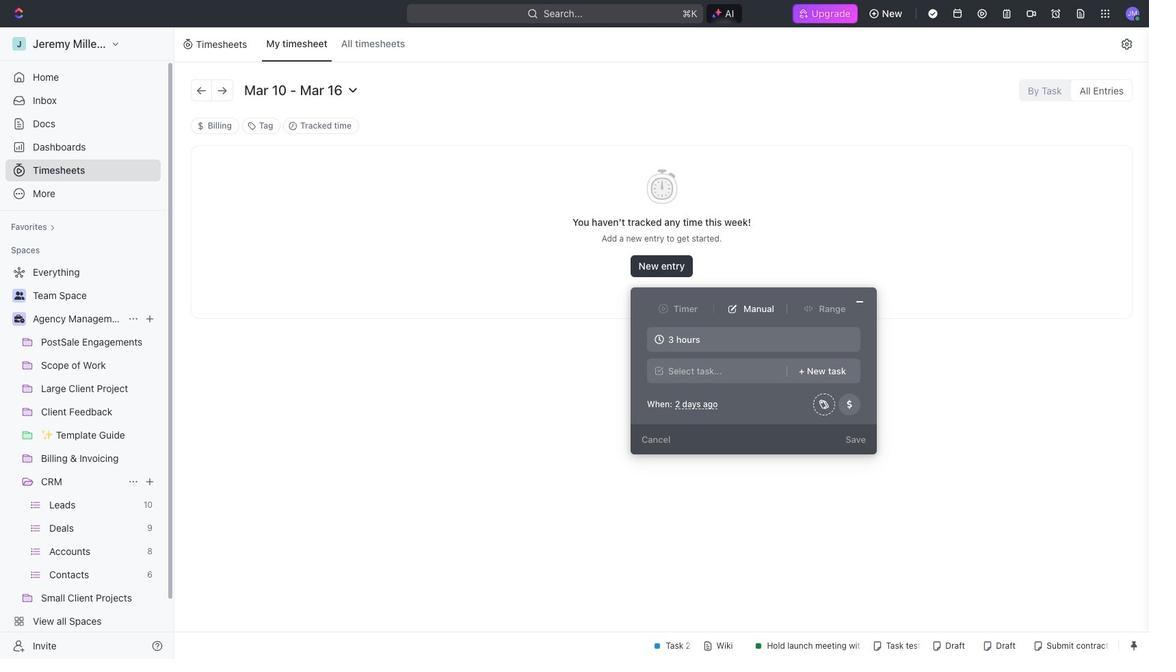 Task type: vqa. For each thing, say whether or not it's contained in the screenshot.
tree
yes



Task type: locate. For each thing, give the bounding box(es) containing it.
sidebar navigation
[[0, 27, 175, 659]]

tree inside sidebar navigation
[[5, 261, 161, 656]]

business time image
[[14, 315, 24, 323]]

tree
[[5, 261, 161, 656]]



Task type: describe. For each thing, give the bounding box(es) containing it.
Enter time e.g. 3 hours 20 mins text field
[[647, 327, 861, 352]]



